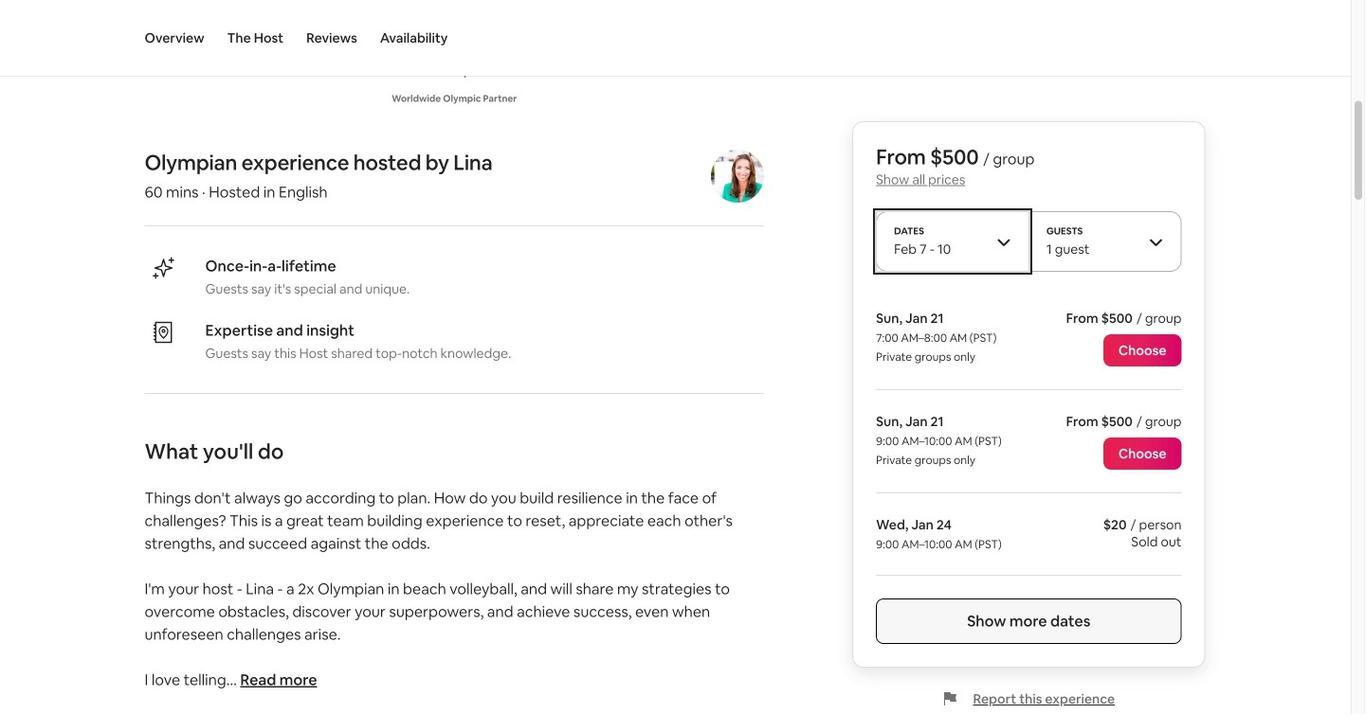 Task type: locate. For each thing, give the bounding box(es) containing it.
airbnb logo plus olympics ring logo image
[[354, 36, 555, 78]]

learn more about the host, lina. image
[[711, 150, 764, 203], [711, 150, 764, 203]]



Task type: vqa. For each thing, say whether or not it's contained in the screenshot.
taxes
no



